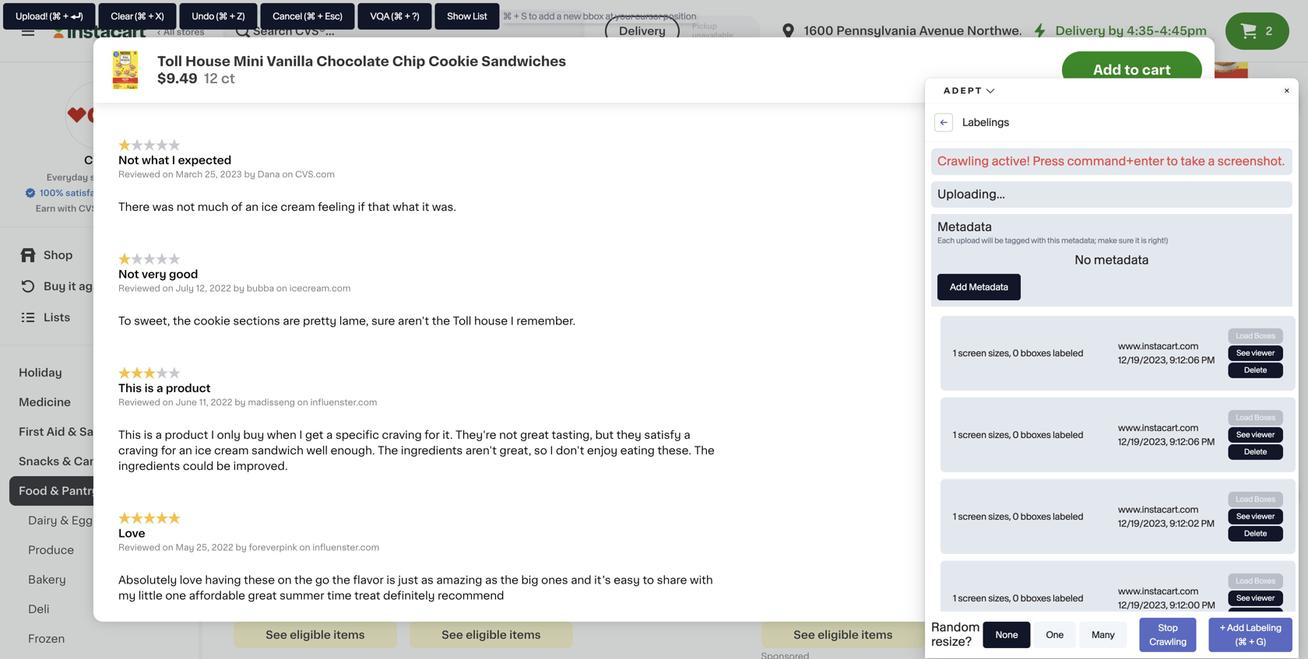 Task type: locate. For each thing, give the bounding box(es) containing it.
dana
[[258, 170, 280, 179]]

by inside not very good reviewed on july 12, 2022 by bubba on  icecream.com
[[234, 284, 245, 293]]

1 vertical spatial july
[[176, 284, 194, 293]]

ingredients
[[401, 446, 463, 456], [118, 461, 180, 472]]

breakfast up go in the left of the page
[[288, 564, 340, 574]]

on up the cereal
[[278, 575, 292, 586]]

prices
[[115, 173, 143, 182]]

0 horizontal spatial we
[[118, 72, 136, 83]]

None search field
[[223, 9, 585, 53]]

2 horizontal spatial see eligible items
[[794, 630, 893, 641]]

as right just
[[421, 575, 434, 586]]

affordable
[[189, 591, 245, 602]]

sandwiches
[[482, 55, 567, 68], [1114, 178, 1180, 189]]

0 horizontal spatial aren't
[[398, 316, 429, 327]]

12 inside toll house mini vanilla chocolate chip cookie sandwiches $9.49 12 ct
[[204, 72, 218, 85]]

1 horizontal spatial chocolate
[[938, 548, 995, 559]]

but up enjoy
[[596, 430, 614, 441]]

$ up skinnydipped
[[941, 512, 947, 521]]

cvs.com inside the not what i expected reviewed on march 25, 2023 by dana on cvs.com
[[295, 170, 335, 179]]

add to cart button
[[1063, 51, 1203, 89]]

product inside this is a product reviewed on june 11, 2022 by madisseng on influenster.com
[[166, 383, 211, 394]]

2 horizontal spatial see
[[794, 630, 816, 641]]

they
[[356, 72, 381, 83], [617, 430, 642, 441]]

1 vertical spatial 6
[[947, 512, 958, 528]]

absolutely
[[118, 575, 177, 586]]

0 horizontal spatial mini
[[234, 55, 264, 68]]

2 vertical spatial 12
[[410, 609, 419, 617]]

1 this from the top
[[118, 383, 142, 394]]

1 vertical spatial house
[[1136, 147, 1171, 158]]

0 vertical spatial but
[[653, 72, 671, 83]]

0 horizontal spatial chip
[[393, 55, 426, 68]]

x left 6.6
[[418, 208, 423, 216]]

just
[[398, 575, 419, 586]]

0 horizontal spatial cream
[[138, 25, 174, 36]]

vanilla inside kodiak cakes power waffles buttermilk & vanilla
[[833, 178, 868, 189]]

oz right 24
[[775, 609, 786, 617]]

& inside kodiak cakes power waffles buttermilk & vanilla
[[821, 178, 830, 189]]

1 vertical spatial 25,
[[196, 544, 210, 552]]

6 for 6 x 6.6 oz
[[410, 208, 416, 216]]

our
[[222, 72, 240, 83]]

ramen up noodle
[[1173, 532, 1212, 543]]

vanilla
[[267, 55, 313, 68], [1200, 147, 1235, 158], [833, 178, 868, 189]]

eligible for frosted flakes breakfast cereal, kids cereal, family breakfast, original
[[818, 630, 859, 641]]

july for good
[[176, 284, 194, 293]]

summer
[[280, 591, 325, 602]]

cvs.com down uncrustables
[[295, 170, 335, 179]]

influenster.com
[[311, 398, 377, 407], [313, 544, 380, 552]]

5 reviewed from the top
[[118, 544, 160, 552]]

sandwich
[[252, 446, 304, 456]]

ramen
[[1173, 532, 1212, 543], [1150, 548, 1188, 559]]

x for 2
[[242, 208, 247, 216]]

this for this is a product reviewed on june 11, 2022 by madisseng on influenster.com
[[118, 383, 142, 394]]

guarantee
[[120, 189, 165, 198]]

2 enjoyed from the left
[[674, 72, 719, 83]]

3 eligible from the left
[[818, 630, 859, 641]]

on right madisseng
[[297, 398, 308, 407]]

i right the house on the left of page
[[511, 316, 514, 327]]

1 vertical spatial but
[[596, 430, 614, 441]]

so
[[534, 446, 548, 456]]

with inside absolutely love having these on the go the flavor is just as amazing as the big ones and it's easy to share with my little one affordable great summer time treat definitely recommend
[[690, 575, 713, 586]]

12 inside product group
[[410, 609, 419, 617]]

ct for 9
[[1125, 208, 1134, 216]]

4 reviewed from the top
[[118, 398, 160, 407]]

butter
[[275, 163, 310, 174]]

buy up post at the bottom left
[[238, 534, 256, 543]]

is inside this is a product i only buy when i get a specific craving for it. they're not great tasting, but they satisfy a craving for an ice cream sandwich well enough. the ingredients aren't great, so i don't enjoy eating these. the ingredients could be improved.
[[144, 430, 153, 441]]

the
[[173, 316, 191, 327], [432, 316, 450, 327], [295, 575, 313, 586], [332, 575, 351, 586], [501, 575, 519, 586]]

1 see from the left
[[266, 630, 287, 641]]

sandwiches inside 9 toll house mini vanilla chocolate chip cookie sandwiches
[[1114, 178, 1180, 189]]

madisseng
[[248, 398, 295, 407]]

sandwiches up too.
[[482, 55, 567, 68]]

product group containing add
[[762, 340, 926, 660]]

toll down 9 at the top right of page
[[1114, 147, 1133, 158]]

delivery inside delivery button
[[619, 26, 666, 37]]

12 ct
[[1114, 208, 1134, 216], [410, 609, 430, 617]]

1 horizontal spatial eligible
[[466, 630, 507, 641]]

what
[[142, 155, 169, 166], [393, 202, 420, 213]]

0 horizontal spatial add button
[[861, 345, 921, 373]]

pebbles
[[261, 548, 312, 559], [234, 564, 285, 574]]

1 vertical spatial small
[[234, 595, 264, 606]]

delivery inside delivery by 4:35-4:45pm link
[[1056, 25, 1106, 37]]

kids up box
[[303, 579, 327, 590]]

not
[[177, 202, 195, 213], [500, 430, 518, 441]]

free,
[[273, 579, 300, 590]]

by
[[1109, 25, 1125, 37], [231, 41, 242, 49], [118, 88, 133, 99], [244, 170, 255, 179], [234, 284, 245, 293], [235, 398, 246, 407], [236, 544, 247, 552]]

ramen down top
[[1150, 548, 1188, 559]]

earn
[[36, 205, 56, 213]]

breakfast
[[844, 548, 897, 559], [288, 564, 340, 574], [410, 564, 462, 574]]

0 horizontal spatial with
[[58, 205, 76, 213]]

39
[[1135, 512, 1147, 521]]

0 horizontal spatial what
[[142, 155, 169, 166]]

1600 pennsylvania avenue northwest button
[[780, 9, 1031, 53]]

1 horizontal spatial see eligible items
[[442, 630, 541, 641]]

1 horizontal spatial add button
[[1037, 345, 1097, 373]]

1 eligible from the left
[[290, 630, 331, 641]]

3 see from the left
[[794, 630, 816, 641]]

x for 3
[[1122, 578, 1127, 586]]

chip inside toll house mini vanilla chocolate chip cookie sandwiches $9.49 12 ct
[[393, 55, 426, 68]]

1 vertical spatial not
[[118, 269, 139, 280]]

$ for 3
[[1117, 512, 1123, 521]]

frozen down deli
[[28, 634, 65, 645]]

not left very
[[118, 269, 139, 280]]

3 reviewed from the top
[[118, 284, 160, 293]]

food & pantry
[[19, 486, 99, 497]]

not up great, at the bottom of the page
[[500, 430, 518, 441]]

toll up $9.49
[[157, 55, 182, 68]]

kids inside pop-tarts toaster pastries, breakfast foods, kids snacks, frosted strawberry
[[505, 564, 528, 574]]

kids up the big
[[505, 564, 528, 574]]

2 vertical spatial toll
[[453, 316, 472, 327]]

2 reviewed from the top
[[118, 170, 160, 179]]

3 add button from the left
[[1213, 345, 1273, 373]]

soup
[[1234, 548, 1262, 559]]

chocolate inside toll house mini vanilla chocolate chip cookie sandwiches $9.49 12 ct
[[317, 55, 389, 68]]

0 horizontal spatial delivery
[[619, 26, 666, 37]]

1 horizontal spatial snacks,
[[531, 564, 573, 574]]

we bought this for our granddaughters and they enjoyed them. we did too. the cookie was sweet but enjoyed by all!
[[118, 72, 719, 99]]

0 horizontal spatial buy
[[44, 281, 66, 292]]

1 horizontal spatial craving
[[382, 430, 422, 441]]

kids inside buy 1 get 1 free post pebbles fruity pebbles breakfast cereal, gluten free, kids snacks, small cereal box
[[303, 579, 327, 590]]

july down good
[[176, 284, 194, 293]]

small up 'crust'
[[990, 147, 1019, 158]]

1 vertical spatial pebbles
[[234, 564, 285, 574]]

3 see eligible items button from the left
[[762, 622, 926, 649]]

3.5
[[938, 578, 952, 586]]

and right granddaughters
[[333, 72, 354, 83]]

frosted up definitely
[[410, 579, 452, 590]]

1 horizontal spatial see
[[442, 630, 463, 641]]

reviewed inside not very good reviewed on july 12, 2022 by bubba on  icecream.com
[[118, 284, 160, 293]]

2 item carousel region from the top
[[234, 334, 1300, 660]]

0 vertical spatial sandwiches
[[482, 55, 567, 68]]

0 horizontal spatial frozen
[[28, 634, 65, 645]]

enjoyed left them.
[[384, 72, 429, 83]]

this is a product i only buy when i get a specific craving for it. they're not great tasting, but they satisfy a craving for an ice cream sandwich well enough. the ingredients aren't great, so i don't enjoy eating these. the ingredients could be improved.
[[118, 430, 715, 472]]

1 vertical spatial cvs®
[[79, 205, 102, 213]]

1 horizontal spatial cookie
[[553, 72, 590, 83]]

1 horizontal spatial enjoyed
[[674, 72, 719, 83]]

service type group
[[605, 16, 761, 47]]

this is a product reviewed on june 11, 2022 by madisseng on influenster.com
[[118, 383, 377, 407]]

2 horizontal spatial see eligible items button
[[762, 622, 926, 649]]

house
[[474, 316, 508, 327]]

was inside we bought this for our granddaughters and they enjoyed them. we did too. the cookie was sweet but enjoyed by all!
[[593, 72, 614, 83]]

lame,
[[340, 316, 369, 327]]

1 vertical spatial and
[[571, 575, 592, 586]]

see for post pebbles fruity pebbles breakfast cereal, gluten free, kids snacks, small cereal box
[[266, 630, 287, 641]]

0 vertical spatial 12
[[204, 72, 218, 85]]

x for 2.25
[[593, 578, 599, 586]]

0 vertical spatial to
[[1125, 64, 1140, 77]]

2 july from the top
[[176, 284, 194, 293]]

this inside this is a product i only buy when i get a specific craving for it. they're not great tasting, but they satisfy a craving for an ice cream sandwich well enough. the ingredients aren't great, so i don't enjoy eating these. the ingredients could be improved.
[[118, 430, 141, 441]]

2 items from the left
[[510, 630, 541, 641]]

1 horizontal spatial ice
[[262, 202, 278, 213]]

buy inside buy 1 get 1 free post pebbles fruity pebbles breakfast cereal, gluten free, kids snacks, small cereal box
[[238, 534, 256, 543]]

digiorno small pepperoni traditional crust frozen pizza
[[938, 147, 1098, 174]]

0 vertical spatial with
[[58, 205, 76, 213]]

an inside this is a product i only buy when i get a specific craving for it. they're not great tasting, but they satisfy a craving for an ice cream sandwich well enough. the ingredients aren't great, so i don't enjoy eating these. the ingredients could be improved.
[[179, 446, 192, 456]]

x right much
[[242, 208, 247, 216]]

ice
[[262, 202, 278, 213], [195, 446, 212, 456]]

0 horizontal spatial toll
[[157, 55, 182, 68]]

what inside the not what i expected reviewed on march 25, 2023 by dana on cvs.com
[[142, 155, 169, 166]]

influenster.com inside this is a product reviewed on june 11, 2022 by madisseng on influenster.com
[[311, 398, 377, 407]]

sponsored badge image down 3.5 oz
[[938, 589, 985, 598]]

1 see eligible items from the left
[[266, 630, 365, 641]]

$ inside $ 4 49
[[941, 127, 947, 136]]

& down cakes
[[821, 178, 830, 189]]

a
[[157, 383, 163, 394], [156, 430, 162, 441], [326, 430, 333, 441], [684, 430, 691, 441]]

6
[[410, 208, 416, 216], [947, 512, 958, 528], [1114, 578, 1120, 586]]

again
[[79, 281, 110, 292]]

2 horizontal spatial chocolate
[[1114, 163, 1171, 174]]

2 horizontal spatial items
[[862, 630, 893, 641]]

reviewed inside love reviewed on may 25, 2022 by foreverpink on influenster.com
[[118, 544, 160, 552]]

1 reviewed from the top
[[118, 41, 160, 49]]

buy up lists
[[44, 281, 66, 292]]

fruity
[[315, 548, 347, 559]]

0 vertical spatial 4
[[947, 126, 959, 143]]

frosted inside pop-tarts toaster pastries, breakfast foods, kids snacks, frosted strawberry
[[410, 579, 452, 590]]

1 horizontal spatial for
[[204, 72, 219, 83]]

1 horizontal spatial cereal,
[[762, 564, 801, 574]]

25,
[[205, 170, 218, 179], [196, 544, 210, 552]]

cvs®
[[84, 155, 115, 166], [79, 205, 102, 213]]

0 horizontal spatial small
[[234, 595, 264, 606]]

great up the so at the left of page
[[521, 430, 549, 441]]

treat!
[[177, 25, 208, 36]]

49 up skinnydipped
[[960, 512, 972, 521]]

100%
[[40, 189, 63, 198]]

earn with cvs® extracare® link
[[36, 203, 163, 215]]

1 vertical spatial ingredients
[[118, 461, 180, 472]]

ct inside group
[[421, 609, 430, 617]]

2 for 2 x 2.25 oz
[[586, 578, 591, 586]]

ice up "could"
[[195, 446, 212, 456]]

was
[[593, 72, 614, 83], [152, 202, 174, 213]]

chip
[[393, 55, 426, 68], [1174, 163, 1199, 174]]

item carousel region
[[234, 0, 1300, 271], [234, 334, 1300, 660]]

3 cereal, from the left
[[830, 564, 869, 574]]

eligible down (357)
[[466, 630, 507, 641]]

(357)
[[467, 596, 490, 605]]

as down "foods,"
[[485, 575, 498, 586]]

1 vertical spatial they
[[617, 430, 642, 441]]

12 ct down definitely
[[410, 609, 430, 617]]

post
[[234, 548, 259, 559]]

on down 'free'
[[300, 544, 311, 552]]

1 horizontal spatial cookie
[[1202, 163, 1241, 174]]

is left just
[[387, 575, 396, 586]]

11
[[234, 609, 241, 617]]

1 vertical spatial for
[[425, 430, 440, 441]]

cereal, up breakfast,
[[762, 564, 801, 574]]

sponsored badge image down 9.3 oz
[[938, 204, 985, 213]]

buy for buy it again
[[44, 281, 66, 292]]

buy for buy 1 get 1 free post pebbles fruity pebbles breakfast cereal, gluten free, kids snacks, small cereal box
[[238, 534, 256, 543]]

0 vertical spatial 6
[[410, 208, 416, 216]]

12 ct inside product group
[[410, 609, 430, 617]]

a right 'safety'
[[156, 430, 162, 441]]

6 down flavor
[[1114, 578, 1120, 586]]

product group containing post pebbles fruity pebbles breakfast cereal, gluten free, kids snacks, small cereal box
[[234, 340, 397, 649]]

delivery for delivery
[[619, 26, 666, 37]]

$ left 39
[[1117, 512, 1123, 521]]

my
[[118, 591, 136, 602]]

strawberry
[[455, 579, 515, 590]]

reviewed inside this is a product reviewed on june 11, 2022 by madisseng on influenster.com
[[118, 398, 160, 407]]

2 not from the top
[[118, 269, 139, 280]]

oz down flavor
[[1137, 578, 1147, 586]]

100% satisfaction guarantee button
[[24, 184, 174, 199]]

2 horizontal spatial ct
[[1125, 208, 1134, 216]]

1 1 from the left
[[258, 534, 262, 543]]

12
[[204, 72, 218, 85], [1114, 208, 1123, 216], [410, 609, 419, 617]]

what up prices
[[142, 155, 169, 166]]

on right claire
[[271, 41, 282, 49]]

frosted inside frosted flakes breakfast cereal, kids cereal, family breakfast, original
[[762, 548, 804, 559]]

$9.49
[[157, 72, 198, 85]]

0 horizontal spatial see
[[266, 630, 287, 641]]

1 vertical spatial snacks,
[[330, 579, 372, 590]]

influenster.com inside love reviewed on may 25, 2022 by foreverpink on influenster.com
[[313, 544, 380, 552]]

0 vertical spatial sponsored badge image
[[938, 204, 985, 213]]

the inside we bought this for our granddaughters and they enjoyed them. we did too. the cookie was sweet but enjoyed by all!
[[530, 72, 551, 83]]

$ up digiorno at the right of page
[[941, 127, 947, 136]]

1 vertical spatial 12 ct
[[410, 609, 430, 617]]

on left may
[[163, 544, 173, 552]]

0 vertical spatial craving
[[382, 430, 422, 441]]

it left was.
[[422, 202, 430, 213]]

great inside absolutely love having these on the go the flavor is just as amazing as the big ones and it's easy to share with my little one affordable great summer time treat definitely recommend
[[248, 591, 277, 602]]

1 vertical spatial to
[[643, 575, 655, 586]]

$ for 4
[[941, 127, 947, 136]]

2 see eligible items from the left
[[442, 630, 541, 641]]

is up first aid & safety link
[[145, 383, 154, 394]]

great down gluten
[[248, 591, 277, 602]]

kids inside frosted flakes breakfast cereal, kids cereal, family breakfast, original
[[803, 564, 827, 574]]

july inside not very good reviewed on july 12, 2022 by bubba on  icecream.com
[[176, 284, 194, 293]]

recommend
[[438, 591, 505, 602]]

delivery left 4:35-
[[1056, 25, 1106, 37]]

for inside we bought this for our granddaughters and they enjoyed them. we did too. the cookie was sweet but enjoyed by all!
[[204, 72, 219, 83]]

1 horizontal spatial aren't
[[466, 446, 497, 456]]

0 vertical spatial buy
[[44, 281, 66, 292]]

the right too.
[[530, 72, 551, 83]]

cereal, inside buy 1 get 1 free post pebbles fruity pebbles breakfast cereal, gluten free, kids snacks, small cereal box
[[343, 564, 381, 574]]

1 horizontal spatial 4
[[947, 126, 959, 143]]

1 vertical spatial 49
[[960, 512, 972, 521]]

aid
[[47, 427, 65, 438]]

add to cart
[[1094, 64, 1172, 77]]

by inside love reviewed on may 25, 2022 by foreverpink on influenster.com
[[236, 544, 247, 552]]

0 horizontal spatial enjoyed
[[384, 72, 429, 83]]

chocolate inside skinnydipped almonds, dark chocolate cocoa
[[938, 548, 995, 559]]

food
[[19, 486, 47, 497]]

july inside ice cream treat! reviewed on july 8, 2023 by claire on cvs.com
[[176, 41, 194, 49]]

3 down flavor
[[1129, 578, 1135, 586]]

reviewed inside the not what i expected reviewed on march 25, 2023 by dana on cvs.com
[[118, 170, 160, 179]]

1 vertical spatial cream
[[281, 202, 315, 213]]

2 see eligible items button from the left
[[410, 622, 573, 649]]

amazing
[[437, 575, 483, 586]]

product up june
[[166, 383, 211, 394]]

1 horizontal spatial 2
[[586, 578, 591, 586]]

0 vertical spatial and
[[333, 72, 354, 83]]

1 vertical spatial ct
[[1125, 208, 1134, 216]]

2 1 from the left
[[282, 534, 286, 543]]

1 cereal, from the left
[[343, 564, 381, 574]]

25, right may
[[196, 544, 210, 552]]

aren't inside this is a product i only buy when i get a specific craving for it. they're not great tasting, but they satisfy a craving for an ice cream sandwich well enough. the ingredients aren't great, so i don't enjoy eating these. the ingredients could be improved.
[[466, 446, 497, 456]]

not inside this is a product i only buy when i get a specific craving for it. they're not great tasting, but they satisfy a craving for an ice cream sandwich well enough. the ingredients aren't great, so i don't enjoy eating these. the ingredients could be improved.
[[500, 430, 518, 441]]

instacart logo image
[[53, 22, 146, 41]]

2 horizontal spatial cream
[[281, 202, 315, 213]]

frozen down the pepperoni at the right
[[1031, 163, 1067, 174]]

cvs.com
[[284, 41, 324, 49], [295, 170, 335, 179]]

0 vertical spatial is
[[145, 383, 154, 394]]

1 july from the top
[[176, 41, 194, 49]]

ct for pop-tarts toaster pastries, breakfast foods, kids snacks, frosted strawberry
[[421, 609, 430, 617]]

oz right 9.3
[[954, 192, 964, 201]]

cvs® inside earn with cvs® extracare® link
[[79, 205, 102, 213]]

0 horizontal spatial 12
[[204, 72, 218, 85]]

cvs® inside cvs® link
[[84, 155, 115, 166]]

mini inside 9 toll house mini vanilla chocolate chip cookie sandwiches
[[1174, 147, 1197, 158]]

items down time
[[334, 630, 365, 641]]

0 horizontal spatial cookie
[[429, 55, 479, 68]]

4 right much
[[234, 208, 240, 216]]

1 not from the top
[[118, 155, 139, 166]]

0 vertical spatial for
[[204, 72, 219, 83]]

see down breakfast,
[[794, 630, 816, 641]]

ingredients left "could"
[[118, 461, 180, 472]]

1 horizontal spatial frosted
[[762, 548, 804, 559]]

buy it again
[[44, 281, 110, 292]]

$ inside '$ 6 49'
[[941, 512, 947, 521]]

3 see eligible items from the left
[[794, 630, 893, 641]]

cookie inside 9 toll house mini vanilla chocolate chip cookie sandwiches
[[1202, 163, 1241, 174]]

1 horizontal spatial breakfast
[[410, 564, 462, 574]]

treat
[[355, 591, 381, 602]]

49 inside $ 4 49
[[960, 127, 972, 136]]

$
[[941, 127, 947, 136], [941, 512, 947, 521], [1117, 512, 1123, 521]]

the left the house on the left of page
[[432, 316, 450, 327]]

2 this from the top
[[118, 430, 141, 441]]

but inside this is a product i only buy when i get a specific craving for it. they're not great tasting, but they satisfy a craving for an ice cream sandwich well enough. the ingredients aren't great, so i don't enjoy eating these. the ingredients could be improved.
[[596, 430, 614, 441]]

to inside absolutely love having these on the go the flavor is just as amazing as the big ones and it's easy to share with my little one affordable great summer time treat definitely recommend
[[643, 575, 655, 586]]

1 horizontal spatial small
[[990, 147, 1019, 158]]

pebbles down 'free'
[[261, 548, 312, 559]]

aren't right sure
[[398, 316, 429, 327]]

and left "it's"
[[571, 575, 592, 586]]

to
[[1125, 64, 1140, 77], [643, 575, 655, 586]]

by left madisseng
[[235, 398, 246, 407]]

reviewed up guarantee
[[118, 170, 160, 179]]

frozen
[[1031, 163, 1067, 174], [28, 634, 65, 645]]

0 vertical spatial cvs®
[[84, 155, 115, 166]]

see for frosted flakes breakfast cereal, kids cereal, family breakfast, original
[[794, 630, 816, 641]]

easy
[[614, 575, 640, 586]]

by inside the not what i expected reviewed on march 25, 2023 by dana on cvs.com
[[244, 170, 255, 179]]

1 vertical spatial not
[[500, 430, 518, 441]]

0 horizontal spatial 1
[[258, 534, 262, 543]]

sandwiches down 9 at the top right of page
[[1114, 178, 1180, 189]]

1 see eligible items button from the left
[[234, 622, 397, 649]]

time
[[327, 591, 352, 602]]

1 vertical spatial toll
[[1114, 147, 1133, 158]]

cream inside this is a product i only buy when i get a specific craving for it. they're not great tasting, but they satisfy a craving for an ice cream sandwich well enough. the ingredients aren't great, so i don't enjoy eating these. the ingredients could be improved.
[[214, 446, 249, 456]]

breakfast inside buy 1 get 1 free post pebbles fruity pebbles breakfast cereal, gluten free, kids snacks, small cereal box
[[288, 564, 340, 574]]

cvs® logo image
[[65, 81, 134, 150]]

not for not very good
[[118, 269, 139, 280]]

ct down 9 toll house mini vanilla chocolate chip cookie sandwiches
[[1125, 208, 1134, 216]]

$ for 6
[[941, 512, 947, 521]]

they're
[[456, 430, 497, 441]]

chocolate inside 9 toll house mini vanilla chocolate chip cookie sandwiches
[[1114, 163, 1171, 174]]

see eligible items button down box
[[234, 622, 397, 649]]

x left 2.25
[[593, 578, 599, 586]]

1 horizontal spatial mini
[[1174, 147, 1197, 158]]

49 for 6
[[960, 512, 972, 521]]

12 ct down 9 toll house mini vanilla chocolate chip cookie sandwiches
[[1114, 208, 1134, 216]]

this
[[181, 72, 201, 83]]

2 horizontal spatial kids
[[803, 564, 827, 574]]

2 as from the left
[[485, 575, 498, 586]]

craving up food & pantry link
[[118, 446, 158, 456]]

1 enjoyed from the left
[[384, 72, 429, 83]]

items for post pebbles fruity pebbles breakfast cereal, gluten free, kids snacks, small cereal box
[[334, 630, 365, 641]]

not inside the not what i expected reviewed on march 25, 2023 by dana on cvs.com
[[118, 155, 139, 166]]

1 item carousel region from the top
[[234, 0, 1300, 271]]

snacks, up time
[[330, 579, 372, 590]]

but
[[653, 72, 671, 83], [596, 430, 614, 441]]

2023 down expected
[[220, 170, 242, 179]]

product group
[[762, 0, 926, 265], [938, 0, 1102, 217], [234, 340, 397, 649], [410, 340, 573, 649], [762, 340, 926, 660], [938, 340, 1102, 602], [1114, 340, 1278, 588]]

1 horizontal spatial but
[[653, 72, 671, 83]]

2 horizontal spatial add button
[[1213, 345, 1273, 373]]

not inside not very good reviewed on july 12, 2022 by bubba on  icecream.com
[[118, 269, 139, 280]]

1 vertical spatial 12
[[1114, 208, 1123, 216]]

cereal, up original
[[830, 564, 869, 574]]

chocolate up granddaughters
[[317, 55, 389, 68]]

granddaughters
[[243, 72, 330, 83]]

24
[[762, 609, 773, 617]]

this right 'safety'
[[118, 430, 141, 441]]

49 for 4
[[960, 127, 972, 136]]

see down the 'recommend'
[[442, 630, 463, 641]]

store
[[90, 173, 113, 182]]

ct right this
[[221, 72, 235, 85]]

product for on
[[166, 383, 211, 394]]

1 vertical spatial chocolate
[[1114, 163, 1171, 174]]

sponsored badge image
[[938, 204, 985, 213], [938, 589, 985, 598], [762, 653, 809, 660]]

on
[[163, 41, 173, 49], [271, 41, 282, 49], [163, 170, 173, 179], [282, 170, 293, 179], [163, 284, 173, 293], [277, 284, 287, 293], [163, 398, 173, 407], [297, 398, 308, 407], [163, 544, 173, 552], [300, 544, 311, 552], [278, 575, 292, 586]]

1 vertical spatial mini
[[1174, 147, 1197, 158]]

what left 6.6
[[393, 202, 420, 213]]

sponsored badge image for 4
[[938, 204, 985, 213]]

aren't down they're
[[466, 446, 497, 456]]

oz right 6.6
[[441, 208, 451, 216]]

& inside smucker's uncrustables peanut butter & grape jelly sandwich
[[312, 163, 321, 174]]

toll
[[157, 55, 182, 68], [1114, 147, 1133, 158], [453, 316, 472, 327]]

1 we from the left
[[118, 72, 136, 83]]

0 horizontal spatial frosted
[[410, 579, 452, 590]]

0 vertical spatial cvs.com
[[284, 41, 324, 49]]

get
[[305, 430, 324, 441]]

chocolate down 9 at the top right of page
[[1114, 163, 1171, 174]]

product group containing 6
[[938, 340, 1102, 602]]

breakfast,
[[762, 579, 817, 590]]

grape
[[324, 163, 358, 174]]

2 we from the left
[[466, 72, 483, 83]]

1 horizontal spatial chip
[[1174, 163, 1199, 174]]

3 items from the left
[[862, 630, 893, 641]]

cookie right too.
[[553, 72, 590, 83]]

crust
[[998, 163, 1028, 174]]

0 horizontal spatial items
[[334, 630, 365, 641]]

2022 right 12,
[[210, 284, 231, 293]]

first aid & safety
[[19, 427, 116, 438]]

items
[[334, 630, 365, 641], [510, 630, 541, 641], [862, 630, 893, 641]]

snacks, up the ones
[[531, 564, 573, 574]]

product for only
[[165, 430, 208, 441]]

may
[[176, 544, 194, 552]]

delivery for delivery by 4:35-4:45pm
[[1056, 25, 1106, 37]]

not left much
[[177, 202, 195, 213]]

the right these.
[[695, 446, 715, 456]]

is inside this is a product reviewed on june 11, 2022 by madisseng on influenster.com
[[145, 383, 154, 394]]

$ inside $ 3 39
[[1117, 512, 1123, 521]]

they inside this is a product i only buy when i get a specific craving for it. they're not great tasting, but they satisfy a craving for an ice cream sandwich well enough. the ingredients aren't great, so i don't enjoy eating these. the ingredients could be improved.
[[617, 430, 642, 441]]

pop-
[[410, 548, 436, 559]]

product inside this is a product i only buy when i get a specific craving for it. they're not great tasting, but they satisfy a craving for an ice cream sandwich well enough. the ingredients aren't great, so i don't enjoy eating these. the ingredients could be improved.
[[165, 430, 208, 441]]

this up first aid & safety link
[[118, 383, 142, 394]]

49 inside '$ 6 49'
[[960, 512, 972, 521]]

holiday
[[19, 368, 62, 379]]

1 horizontal spatial they
[[617, 430, 642, 441]]

candy
[[74, 457, 111, 467]]

0 vertical spatial what
[[142, 155, 169, 166]]

2 vertical spatial is
[[387, 575, 396, 586]]

by inside this is a product reviewed on june 11, 2022 by madisseng on influenster.com
[[235, 398, 246, 407]]

1 items from the left
[[334, 630, 365, 641]]

product group containing kodiak cakes power waffles buttermilk & vanilla
[[762, 0, 926, 265]]

0 horizontal spatial as
[[421, 575, 434, 586]]

these.
[[658, 446, 692, 456]]



Task type: vqa. For each thing, say whether or not it's contained in the screenshot.
right 5
no



Task type: describe. For each thing, give the bounding box(es) containing it.
(40)
[[291, 596, 309, 605]]

snacks, inside pop-tarts toaster pastries, breakfast foods, kids snacks, frosted strawberry
[[531, 564, 573, 574]]

(12)
[[996, 180, 1011, 188]]

1 add button from the left
[[861, 345, 921, 373]]

northwest
[[968, 25, 1031, 37]]

see eligible items for frosted flakes breakfast cereal, kids cereal, family breakfast, original
[[794, 630, 893, 641]]

2022 inside love reviewed on may 25, 2022 by foreverpink on influenster.com
[[212, 544, 234, 552]]

breakfast inside frosted flakes breakfast cereal, kids cereal, family breakfast, original
[[844, 548, 897, 559]]

it's
[[595, 575, 611, 586]]

2 eligible from the left
[[466, 630, 507, 641]]

they inside we bought this for our granddaughters and they enjoyed them. we did too. the cookie was sweet but enjoyed by all!
[[356, 72, 381, 83]]

see eligible items button for post pebbles fruity pebbles breakfast cereal, gluten free, kids snacks, small cereal box
[[234, 622, 397, 649]]

on left 'march' on the left top of the page
[[163, 170, 173, 179]]

on left june
[[163, 398, 173, 407]]

dairy
[[28, 516, 57, 527]]

8,
[[196, 41, 204, 49]]

did
[[486, 72, 503, 83]]

ice
[[118, 25, 136, 36]]

9
[[1123, 126, 1134, 143]]

uncrustables
[[294, 147, 366, 158]]

2023 inside ice cream treat! reviewed on july 8, 2023 by claire on cvs.com
[[206, 41, 228, 49]]

i inside the not what i expected reviewed on march 25, 2023 by dana on cvs.com
[[172, 155, 175, 166]]

by left 4:35-
[[1109, 25, 1125, 37]]

9.3 oz
[[938, 192, 964, 201]]

little
[[139, 591, 163, 602]]

that
[[368, 202, 390, 213]]

2 x 2.25 oz
[[586, 578, 632, 586]]

not for not what i expected
[[118, 155, 139, 166]]

love
[[180, 575, 202, 586]]

cream inside ice cream treat! reviewed on july 8, 2023 by claire on cvs.com
[[138, 25, 174, 36]]

small inside digiorno small pepperoni traditional crust frozen pizza
[[990, 147, 1019, 158]]

satisfaction
[[66, 189, 118, 198]]

by inside ice cream treat! reviewed on july 8, 2023 by claire on cvs.com
[[231, 41, 242, 49]]

oz right of
[[256, 208, 267, 216]]

ice inside this is a product i only buy when i get a specific craving for it. they're not great tasting, but they satisfy a craving for an ice cream sandwich well enough. the ingredients aren't great, so i don't enjoy eating these. the ingredients could be improved.
[[195, 446, 212, 456]]

1 horizontal spatial an
[[245, 202, 259, 213]]

12 ct for pop-tarts toaster pastries, breakfast foods, kids snacks, frosted strawberry
[[410, 609, 430, 617]]

1 as from the left
[[421, 575, 434, 586]]

sponsored badge image for 6
[[938, 589, 985, 598]]

25, inside the not what i expected reviewed on march 25, 2023 by dana on cvs.com
[[205, 170, 218, 179]]

cookie inside toll house mini vanilla chocolate chip cookie sandwiches $9.49 12 ct
[[429, 55, 479, 68]]

0 horizontal spatial cookie
[[194, 316, 231, 327]]

0 vertical spatial 3
[[1123, 512, 1134, 528]]

6 x 3 oz
[[1114, 578, 1147, 586]]

0 horizontal spatial 2
[[249, 208, 254, 216]]

share
[[657, 575, 688, 586]]

1 horizontal spatial it
[[422, 202, 430, 213]]

sure
[[372, 316, 395, 327]]

2023 inside the not what i expected reviewed on march 25, 2023 by dana on cvs.com
[[220, 170, 242, 179]]

9 toll house mini vanilla chocolate chip cookie sandwiches
[[1114, 126, 1241, 189]]

2022 inside not very good reviewed on july 12, 2022 by bubba on  icecream.com
[[210, 284, 231, 293]]

oz right 3.5
[[954, 578, 964, 586]]

i right the so at the left of page
[[550, 446, 554, 456]]

cookie inside we bought this for our granddaughters and they enjoyed them. we did too. the cookie was sweet but enjoyed by all!
[[553, 72, 590, 83]]

1 vertical spatial 3
[[1129, 578, 1135, 586]]

x for 6.6
[[418, 208, 423, 216]]

more
[[1238, 300, 1267, 311]]

good
[[169, 269, 198, 280]]

smucker's uncrustables peanut butter & grape jelly sandwich
[[234, 147, 387, 189]]

cvs® link
[[65, 81, 134, 168]]

0 vertical spatial ingredients
[[401, 446, 463, 456]]

power
[[839, 163, 873, 174]]

foods,
[[465, 564, 502, 574]]

june
[[176, 398, 197, 407]]

see eligible items for post pebbles fruity pebbles breakfast cereal, gluten free, kids snacks, small cereal box
[[266, 630, 365, 641]]

a up these.
[[684, 430, 691, 441]]

0 horizontal spatial not
[[177, 202, 195, 213]]

to inside 'button'
[[1125, 64, 1140, 77]]

family
[[871, 564, 907, 574]]

be
[[217, 461, 231, 472]]

flakes
[[807, 548, 842, 559]]

flavor
[[353, 575, 384, 586]]

product group containing pop-tarts toaster pastries, breakfast foods, kids snacks, frosted strawberry
[[410, 340, 573, 649]]

items for frosted flakes breakfast cereal, kids cereal, family breakfast, original
[[862, 630, 893, 641]]

too.
[[506, 72, 527, 83]]

but inside we bought this for our granddaughters and they enjoyed them. we did too. the cookie was sweet but enjoyed by all!
[[653, 72, 671, 83]]

specific
[[336, 430, 379, 441]]

1 vertical spatial what
[[393, 202, 420, 213]]

& right aid on the bottom
[[68, 427, 77, 438]]

& left candy
[[62, 457, 71, 467]]

july for treat!
[[176, 41, 194, 49]]

flavor
[[1114, 548, 1147, 559]]

box
[[305, 595, 326, 606]]

the up time
[[332, 575, 351, 586]]

dairy & eggs link
[[9, 506, 189, 536]]

$7.59 element
[[762, 124, 926, 145]]

and inside absolutely love having these on the go the flavor is just as amazing as the big ones and it's easy to share with my little one affordable great summer time treat definitely recommend
[[571, 575, 592, 586]]

ones
[[542, 575, 569, 586]]

gluten
[[234, 579, 271, 590]]

only
[[217, 430, 241, 441]]

i left only
[[211, 430, 214, 441]]

deli link
[[9, 595, 189, 625]]

0 horizontal spatial the
[[378, 446, 398, 456]]

add inside 'button'
[[1094, 64, 1122, 77]]

frozen inside digiorno small pepperoni traditional crust frozen pizza
[[1031, 163, 1067, 174]]

frozen link
[[9, 625, 189, 654]]

2 for 2
[[1266, 26, 1273, 37]]

$8.49 element
[[762, 510, 926, 530]]

reviewed inside ice cream treat! reviewed on july 8, 2023 by claire on cvs.com
[[118, 41, 160, 49]]

ct inside toll house mini vanilla chocolate chip cookie sandwiches $9.49 12 ct
[[221, 72, 235, 85]]

2 vertical spatial for
[[161, 446, 176, 456]]

12 ct for 9
[[1114, 208, 1134, 216]]

snacks, inside buy 1 get 1 free post pebbles fruity pebbles breakfast cereal, gluten free, kids snacks, small cereal box
[[330, 579, 372, 590]]

house inside toll house mini vanilla chocolate chip cookie sandwiches $9.49 12 ct
[[185, 55, 231, 68]]

item carousel region containing 6
[[234, 334, 1300, 660]]

12 for 9
[[1114, 208, 1123, 216]]

mini inside toll house mini vanilla chocolate chip cookie sandwiches $9.49 12 ct
[[234, 55, 264, 68]]

delivery button
[[605, 16, 680, 47]]

on right dana
[[282, 170, 293, 179]]

on down all
[[163, 41, 173, 49]]

see eligible items button for frosted flakes breakfast cereal, kids cereal, family breakfast, original
[[762, 622, 926, 649]]

vanilla inside 9 toll house mini vanilla chocolate chip cookie sandwiches
[[1200, 147, 1235, 158]]

these
[[244, 575, 275, 586]]

breakfast inside pop-tarts toaster pastries, breakfast foods, kids snacks, frosted strawberry
[[410, 564, 462, 574]]

is for this is a product i only buy when i get a specific craving for it. they're not great tasting, but they satisfy a craving for an ice cream sandwich well enough. the ingredients aren't great, so i don't enjoy eating these. the ingredients could be improved.
[[144, 430, 153, 441]]

2 see from the left
[[442, 630, 463, 641]]

toll inside toll house mini vanilla chocolate chip cookie sandwiches $9.49 12 ct
[[157, 55, 182, 68]]

medicine
[[19, 397, 71, 408]]

smucker's
[[234, 147, 291, 158]]

this for this is a product i only buy when i get a specific craving for it. they're not great tasting, but they satisfy a craving for an ice cream sandwich well enough. the ingredients aren't great, so i don't enjoy eating these. the ingredients could be improved.
[[118, 430, 141, 441]]

by inside we bought this for our granddaughters and they enjoyed them. we did too. the cookie was sweet but enjoyed by all!
[[118, 88, 133, 99]]

well
[[307, 446, 328, 456]]

4 inside product group
[[947, 126, 959, 143]]

and inside we bought this for our granddaughters and they enjoyed them. we did too. the cookie was sweet but enjoyed by all!
[[333, 72, 354, 83]]

2 horizontal spatial the
[[695, 446, 715, 456]]

oz right 11
[[243, 609, 253, 617]]

0 vertical spatial pebbles
[[261, 548, 312, 559]]

sections
[[233, 316, 280, 327]]

noodle
[[1191, 548, 1231, 559]]

2 vertical spatial sponsored badge image
[[762, 653, 809, 660]]

2 cereal, from the left
[[762, 564, 801, 574]]

view more link
[[1208, 298, 1278, 313]]

on down very
[[163, 284, 173, 293]]

1 vertical spatial 4
[[234, 208, 240, 216]]

bakery
[[28, 575, 66, 586]]

house inside 9 toll house mini vanilla chocolate chip cookie sandwiches
[[1136, 147, 1171, 158]]

claire
[[244, 41, 269, 49]]

bubba
[[247, 284, 274, 293]]

free
[[288, 534, 307, 543]]

sweet
[[617, 72, 650, 83]]

1 vertical spatial ramen
[[1150, 548, 1188, 559]]

vanilla inside toll house mini vanilla chocolate chip cookie sandwiches $9.49 12 ct
[[267, 55, 313, 68]]

all stores link
[[53, 9, 206, 53]]

the up summer
[[295, 575, 313, 586]]

nissin
[[1114, 532, 1148, 543]]

buttermilk
[[762, 178, 819, 189]]

enjoy
[[587, 446, 618, 456]]

0 vertical spatial ice
[[262, 202, 278, 213]]

ice cream treat! reviewed on july 8, 2023 by claire on cvs.com
[[118, 25, 324, 49]]

0 vertical spatial ramen
[[1173, 532, 1212, 543]]

cvs.com inside ice cream treat! reviewed on july 8, 2023 by claire on cvs.com
[[284, 41, 324, 49]]

12 for pop-tarts toaster pastries, breakfast foods, kids snacks, frosted strawberry
[[410, 609, 419, 617]]

25, inside love reviewed on may 25, 2022 by foreverpink on influenster.com
[[196, 544, 210, 552]]

a inside this is a product reviewed on june 11, 2022 by madisseng on influenster.com
[[157, 383, 163, 394]]

6 for 6 x 3 oz
[[1114, 578, 1120, 586]]

0 horizontal spatial craving
[[118, 446, 158, 456]]

on right bubba
[[277, 284, 287, 293]]

1 vertical spatial was
[[152, 202, 174, 213]]

it.
[[443, 430, 453, 441]]

the left the big
[[501, 575, 519, 586]]

& right food
[[50, 486, 59, 497]]

one
[[165, 591, 186, 602]]

great,
[[500, 446, 532, 456]]

2 add button from the left
[[1037, 345, 1097, 373]]

is inside absolutely love having these on the go the flavor is just as amazing as the big ones and it's easy to share with my little one affordable great summer time treat definitely recommend
[[387, 575, 396, 586]]

not what i expected reviewed on march 25, 2023 by dana on cvs.com
[[118, 155, 335, 179]]

2 horizontal spatial for
[[425, 430, 440, 441]]

snacks
[[19, 457, 59, 467]]

a right "get"
[[326, 430, 333, 441]]

small inside buy 1 get 1 free post pebbles fruity pebbles breakfast cereal, gluten free, kids snacks, small cereal box
[[234, 595, 264, 606]]

avenue
[[920, 25, 965, 37]]

deli
[[28, 605, 49, 616]]

2022 inside this is a product reviewed on june 11, 2022 by madisseng on influenster.com
[[211, 398, 233, 407]]

when
[[267, 430, 297, 441]]

pop-tarts toaster pastries, breakfast foods, kids snacks, frosted strawberry
[[410, 548, 573, 590]]

waffles
[[876, 163, 917, 174]]

great inside this is a product i only buy when i get a specific craving for it. they're not great tasting, but they satisfy a craving for an ice cream sandwich well enough. the ingredients aren't great, so i don't enjoy eating these. the ingredients could be improved.
[[521, 430, 549, 441]]

them.
[[432, 72, 463, 83]]

product group containing 3
[[1114, 340, 1278, 588]]

item carousel region containing 4
[[234, 0, 1300, 271]]

shop link
[[9, 240, 189, 271]]

pantry
[[62, 486, 99, 497]]

oz right 2.25
[[622, 578, 632, 586]]

produce
[[28, 545, 74, 556]]

1 horizontal spatial 6
[[947, 512, 958, 528]]

9.3
[[938, 192, 952, 201]]

all!
[[135, 88, 151, 99]]

is for this is a product reviewed on june 11, 2022 by madisseng on influenster.com
[[145, 383, 154, 394]]

chicken
[[1215, 532, 1260, 543]]

produce link
[[9, 536, 189, 566]]

11,
[[199, 398, 209, 407]]

there was not much of an ice cream feeling if that what it was.
[[118, 202, 457, 213]]

absolutely love having these on the go the flavor is just as amazing as the big ones and it's easy to share with my little one affordable great summer time treat definitely recommend
[[118, 575, 713, 602]]

& left eggs
[[60, 516, 69, 527]]

the right 'sweet,'
[[173, 316, 191, 327]]

chip inside 9 toll house mini vanilla chocolate chip cookie sandwiches
[[1174, 163, 1199, 174]]

0 horizontal spatial it
[[68, 281, 76, 292]]

on inside absolutely love having these on the go the flavor is just as amazing as the big ones and it's easy to share with my little one affordable great summer time treat definitely recommend
[[278, 575, 292, 586]]

big
[[522, 575, 539, 586]]

toll inside 9 toll house mini vanilla chocolate chip cookie sandwiches
[[1114, 147, 1133, 158]]

to
[[118, 316, 131, 327]]

eligible for post pebbles fruity pebbles breakfast cereal, gluten free, kids snacks, small cereal box
[[290, 630, 331, 641]]

pastries,
[[509, 548, 556, 559]]

first aid & safety link
[[9, 418, 189, 447]]

0 horizontal spatial ingredients
[[118, 461, 180, 472]]

sandwiches inside toll house mini vanilla chocolate chip cookie sandwiches $9.49 12 ct
[[482, 55, 567, 68]]

foreverpink
[[249, 544, 297, 552]]

i left "get"
[[299, 430, 303, 441]]

product group containing 4
[[938, 0, 1102, 217]]



